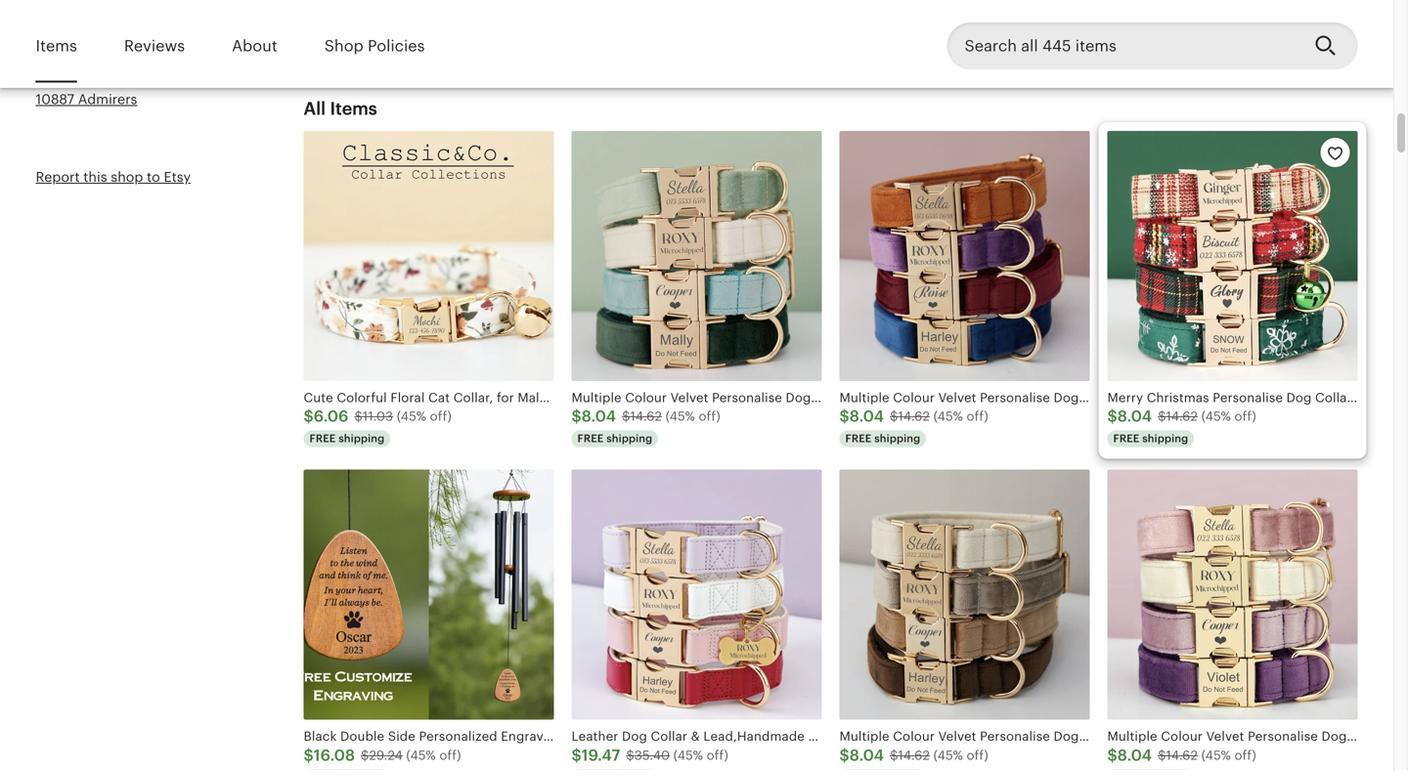 Task type: describe. For each thing, give the bounding box(es) containing it.
reviews link
[[124, 23, 185, 69]]

black double side personalized engrave pet memorial outdoor wind chime-pet lose remenbering gift-outside sketch dog cat loss sign for garden image
[[304, 470, 554, 721]]

sales
[[84, 55, 119, 70]]

this
[[83, 169, 107, 185]]

shop
[[111, 169, 143, 185]]

(45% inside $ 16.08 $ 29.24 (45% off) free shipping
[[1121, 20, 1151, 34]]

8.04 for multiple colour velvet personalise dog collar leash set with bow,green+white+blue,engraved pet name plate metal buckle,wedding puppy gift image
[[582, 408, 616, 426]]

all items
[[304, 99, 377, 119]]

shop policies link
[[325, 23, 425, 69]]

shipping for merry christmas personalise dog collar leash set with bow,red+green+snow plaid, engraved pet name plate metal buckle,santa puppy gift image
[[1143, 433, 1189, 445]]

$ 16.08 $ 29.24 (45% off)
[[304, 747, 461, 765]]

report
[[36, 169, 80, 185]]

off) inside $ 6.06 $ 11.03 (45% off) free shipping
[[430, 410, 452, 424]]

free for cute colorful floral cat collar, for male female pets, soft comfortable kitten collar with gold bell and buckle, pet gift ideas on sale image
[[310, 433, 336, 445]]

14.62 for the multiple colour velvet personalise dog collar leash set with bow,purple+navy+red,engraved pet name plate metal buckle,wedding puppy gift image
[[899, 410, 930, 424]]

off) inside $ 19.47 $ 35.40 (45% off)
[[707, 749, 729, 763]]

merry christmas personalise dog collar leash set with bow,red+green+snow plaid, engraved pet name plate metal buckle,santa puppy gift image
[[1108, 131, 1358, 382]]

14.62 for merry christmas personalise dog collar leash set with bow,red+green+snow plaid, engraved pet name plate metal buckle,santa puppy gift image
[[1167, 410, 1199, 424]]

reviews
[[124, 37, 185, 55]]

to
[[147, 169, 160, 185]]

free for the multiple colour velvet personalise dog collar leash set with bow,purple+navy+red,engraved pet name plate metal buckle,wedding puppy gift image
[[846, 433, 872, 445]]

multiple colour velvet personalise dog collar leash set with bow,purple+violet+lilac,engraved pet name metal buckle,wedding puppy gift image
[[1108, 470, 1358, 721]]

shop
[[325, 37, 364, 55]]

10887 admirers
[[36, 92, 137, 107]]

off) inside $ 16.08 $ 29.24 (45% off) free shipping
[[1154, 20, 1176, 34]]

all
[[304, 99, 326, 119]]

policies
[[368, 37, 425, 55]]

29.24 for $ 16.08 $ 29.24 (45% off)
[[369, 749, 403, 763]]

(45% inside $ 19.47 $ 35.40 (45% off)
[[674, 749, 704, 763]]

$ 8.04 $ 14.62 (45% off) free shipping for multiple colour velvet personalise dog collar leash set with bow,green+white+blue,engraved pet name plate metal buckle,wedding puppy gift image
[[572, 408, 721, 445]]

etsy
[[164, 169, 191, 185]]

16.08 for $ 16.08 $ 29.24 (45% off) free shipping
[[1029, 18, 1070, 36]]

6.06
[[314, 408, 349, 426]]

free inside $ 16.08 $ 29.24 (45% off) free shipping
[[1025, 43, 1051, 56]]

shipping for multiple colour velvet personalise dog collar leash set with bow,green+white+blue,engraved pet name plate metal buckle,wedding puppy gift image
[[607, 433, 653, 445]]

$ inside $ 19.47 $ 35.40 (45% off)
[[626, 749, 635, 763]]

multiple colour velvet personalise dog collar leash set with bow,purple+navy+red,engraved pet name plate metal buckle,wedding puppy gift image
[[840, 131, 1090, 382]]

29.24 for $ 16.08 $ 29.24 (45% off) free shipping
[[1084, 20, 1118, 34]]

14.62 for multiple colour velvet personalise dog collar leash set with bow,green+white+blue,engraved pet name plate metal buckle,wedding puppy gift image
[[631, 410, 662, 424]]

0 vertical spatial items
[[36, 37, 77, 55]]

report this shop to etsy
[[36, 169, 191, 185]]

147018 sales
[[36, 55, 119, 70]]

about
[[232, 37, 278, 55]]

10887
[[36, 92, 74, 107]]

$ 6.06 $ 11.03 (45% off) free shipping
[[304, 408, 452, 445]]



Task type: vqa. For each thing, say whether or not it's contained in the screenshot.


Task type: locate. For each thing, give the bounding box(es) containing it.
shop policies
[[325, 37, 425, 55]]

1 horizontal spatial 16.08
[[1029, 18, 1070, 36]]

items
[[36, 37, 77, 55], [330, 99, 377, 119]]

$ 8.04 $ 14.62 (45% off) for multiple colour velvet personalise dog collar leash set with bow,purple+violet+lilac,engraved pet name metal buckle,wedding puppy gift image
[[1108, 747, 1257, 765]]

29.24 inside $ 16.08 $ 29.24 (45% off)
[[369, 749, 403, 763]]

$ inside $ 16.08 $ 29.24 (45% off)
[[361, 749, 369, 763]]

29.24 inside $ 16.08 $ 29.24 (45% off) free shipping
[[1084, 20, 1118, 34]]

free inside free shipping link
[[310, 43, 336, 56]]

$ 8.04 $ 14.62 (45% off) free shipping for the multiple colour velvet personalise dog collar leash set with bow,purple+navy+red,engraved pet name plate metal buckle,wedding puppy gift image
[[840, 408, 989, 445]]

free shipping
[[310, 43, 385, 56]]

29.24
[[1084, 20, 1118, 34], [369, 749, 403, 763]]

19.47
[[582, 747, 621, 765]]

0 horizontal spatial items
[[36, 37, 77, 55]]

(45%
[[1121, 20, 1151, 34], [397, 410, 427, 424], [666, 410, 696, 424], [934, 410, 964, 424], [1202, 410, 1232, 424], [406, 749, 436, 763], [674, 749, 704, 763], [934, 749, 964, 763], [1202, 749, 1232, 763]]

1 vertical spatial 16.08
[[314, 747, 355, 765]]

14.62
[[631, 410, 662, 424], [899, 410, 930, 424], [1167, 410, 1199, 424], [899, 749, 930, 763], [1167, 749, 1199, 763]]

16.08 inside $ 16.08 $ 29.24 (45% off) free shipping
[[1029, 18, 1070, 36]]

0 vertical spatial 16.08
[[1029, 18, 1070, 36]]

$ 8.04 $ 14.62 (45% off) for the multiple colour velvet personalise dog collar leash set with bow,brown+grey+white,engraved pet name plate metal buckle,wedding puppy gift image
[[840, 747, 989, 765]]

35.40
[[635, 749, 670, 763]]

(45% inside $ 16.08 $ 29.24 (45% off)
[[406, 749, 436, 763]]

$
[[1019, 18, 1029, 36], [1076, 20, 1084, 34], [304, 408, 314, 426], [572, 408, 582, 426], [840, 408, 850, 426], [1108, 408, 1118, 426], [355, 410, 363, 424], [622, 410, 631, 424], [890, 410, 899, 424], [1158, 410, 1167, 424], [304, 747, 314, 765], [572, 747, 582, 765], [840, 747, 850, 765], [1108, 747, 1118, 765], [361, 749, 369, 763], [626, 749, 635, 763], [890, 749, 899, 763], [1158, 749, 1167, 763]]

1 $ 8.04 $ 14.62 (45% off) from the left
[[840, 747, 989, 765]]

0 horizontal spatial 16.08
[[314, 747, 355, 765]]

free for merry christmas personalise dog collar leash set with bow,red+green+snow plaid, engraved pet name plate metal buckle,santa puppy gift image
[[1114, 433, 1140, 445]]

multiple colour velvet personalise dog collar leash set with bow,green+white+blue,engraved pet name plate metal buckle,wedding puppy gift image
[[572, 131, 822, 382]]

16.08
[[1029, 18, 1070, 36], [314, 747, 355, 765]]

shipping inside $ 6.06 $ 11.03 (45% off) free shipping
[[339, 433, 385, 445]]

$ 16.08 $ 29.24 (45% off) free shipping
[[1019, 18, 1176, 56]]

shipping for the multiple colour velvet personalise dog collar leash set with bow,purple+navy+red,engraved pet name plate metal buckle,wedding puppy gift image
[[875, 433, 921, 445]]

16.08 for $ 16.08 $ 29.24 (45% off)
[[314, 747, 355, 765]]

about link
[[232, 23, 278, 69]]

0 vertical spatial 29.24
[[1084, 20, 1118, 34]]

1 horizontal spatial $ 8.04 $ 14.62 (45% off)
[[1108, 747, 1257, 765]]

admirers
[[78, 92, 137, 107]]

multiple colour velvet personalise dog collar leash set with bow,brown+grey+white,engraved pet name plate metal buckle,wedding puppy gift image
[[840, 470, 1090, 721]]

3 $ 8.04 $ 14.62 (45% off) free shipping from the left
[[1108, 408, 1257, 445]]

147018
[[36, 55, 80, 70]]

11.03
[[363, 410, 393, 424]]

off)
[[1154, 20, 1176, 34], [430, 410, 452, 424], [699, 410, 721, 424], [967, 410, 989, 424], [1235, 410, 1257, 424], [440, 749, 461, 763], [707, 749, 729, 763], [967, 749, 989, 763], [1235, 749, 1257, 763]]

off) inside $ 16.08 $ 29.24 (45% off)
[[440, 749, 461, 763]]

1 vertical spatial 29.24
[[369, 749, 403, 763]]

cute colorful floral cat collar, for male female pets, soft comfortable kitten collar with gold bell and buckle, pet gift ideas on sale image
[[304, 131, 554, 382]]

free inside $ 6.06 $ 11.03 (45% off) free shipping
[[310, 433, 336, 445]]

$ 8.04 $ 14.62 (45% off)
[[840, 747, 989, 765], [1108, 747, 1257, 765]]

shipping for cute colorful floral cat collar, for male female pets, soft comfortable kitten collar with gold bell and buckle, pet gift ideas on sale image
[[339, 433, 385, 445]]

Search all 445 items text field
[[948, 23, 1300, 70]]

8.04
[[582, 408, 616, 426], [850, 408, 885, 426], [1118, 408, 1153, 426], [850, 747, 885, 765], [1118, 747, 1153, 765]]

(45% inside $ 6.06 $ 11.03 (45% off) free shipping
[[397, 410, 427, 424]]

1 horizontal spatial 29.24
[[1084, 20, 1118, 34]]

shipping
[[339, 43, 385, 56], [1054, 43, 1100, 56], [339, 433, 385, 445], [607, 433, 653, 445], [875, 433, 921, 445], [1143, 433, 1189, 445]]

1 horizontal spatial items
[[330, 99, 377, 119]]

10887 admirers link
[[36, 92, 137, 107]]

report this shop to etsy link
[[36, 169, 191, 185]]

$ 8.04 $ 14.62 (45% off) free shipping for merry christmas personalise dog collar leash set with bow,red+green+snow plaid, engraved pet name plate metal buckle,santa puppy gift image
[[1108, 408, 1257, 445]]

leather dog collar & lead,handmade solid dog collar leash set red+pink+lilac,engraved metal buckle+free pet name tag,wedding puppy gift image
[[572, 470, 822, 721]]

free shipping link
[[304, 0, 644, 61]]

8.04 for the multiple colour velvet personalise dog collar leash set with bow,purple+navy+red,engraved pet name plate metal buckle,wedding puppy gift image
[[850, 408, 885, 426]]

items link
[[36, 23, 77, 69]]

items right all
[[330, 99, 377, 119]]

2 $ 8.04 $ 14.62 (45% off) from the left
[[1108, 747, 1257, 765]]

1 horizontal spatial $ 8.04 $ 14.62 (45% off) free shipping
[[840, 408, 989, 445]]

free for multiple colour velvet personalise dog collar leash set with bow,green+white+blue,engraved pet name plate metal buckle,wedding puppy gift image
[[578, 433, 604, 445]]

8.04 for merry christmas personalise dog collar leash set with bow,red+green+snow plaid, engraved pet name plate metal buckle,santa puppy gift image
[[1118, 408, 1153, 426]]

shipping inside $ 16.08 $ 29.24 (45% off) free shipping
[[1054, 43, 1100, 56]]

0 horizontal spatial 29.24
[[369, 749, 403, 763]]

$ 8.04 $ 14.62 (45% off) free shipping
[[572, 408, 721, 445], [840, 408, 989, 445], [1108, 408, 1257, 445]]

1 $ 8.04 $ 14.62 (45% off) free shipping from the left
[[572, 408, 721, 445]]

2 horizontal spatial $ 8.04 $ 14.62 (45% off) free shipping
[[1108, 408, 1257, 445]]

items left sales at the top of the page
[[36, 37, 77, 55]]

2 $ 8.04 $ 14.62 (45% off) free shipping from the left
[[840, 408, 989, 445]]

0 horizontal spatial $ 8.04 $ 14.62 (45% off) free shipping
[[572, 408, 721, 445]]

1 vertical spatial items
[[330, 99, 377, 119]]

free
[[310, 43, 336, 56], [1025, 43, 1051, 56], [310, 433, 336, 445], [578, 433, 604, 445], [846, 433, 872, 445], [1114, 433, 1140, 445]]

$ 19.47 $ 35.40 (45% off)
[[572, 747, 729, 765]]

0 horizontal spatial $ 8.04 $ 14.62 (45% off)
[[840, 747, 989, 765]]



